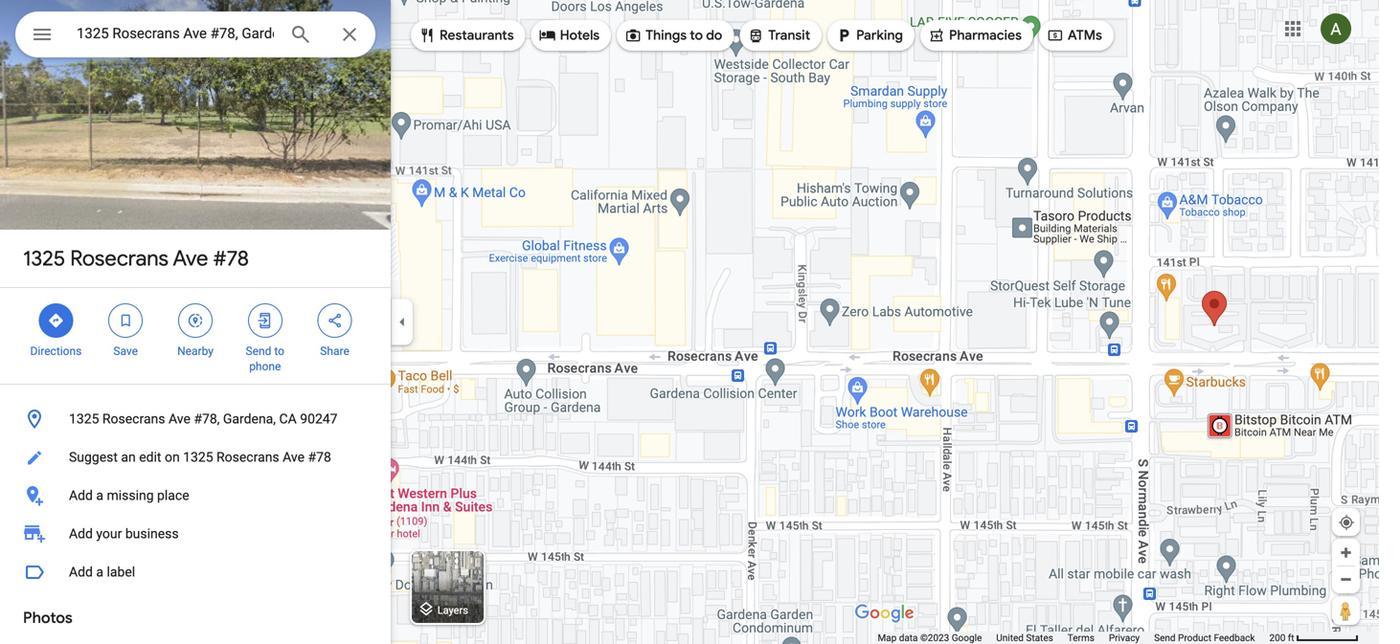 Task type: describe. For each thing, give the bounding box(es) containing it.
map data ©2023 google
[[878, 633, 983, 644]]

suggest
[[69, 450, 118, 466]]


[[419, 25, 436, 46]]

a for label
[[96, 565, 104, 581]]

 atms
[[1047, 25, 1103, 46]]

an
[[121, 450, 136, 466]]

terms
[[1068, 633, 1095, 644]]

send product feedback
[[1155, 633, 1256, 644]]

edit
[[139, 450, 161, 466]]

united
[[997, 633, 1024, 644]]

#78,
[[194, 412, 220, 427]]

gardena,
[[223, 412, 276, 427]]

pharmacies
[[950, 27, 1022, 44]]

map
[[878, 633, 897, 644]]

to inside send to phone
[[274, 345, 285, 358]]

1325 for 1325 rosecrans ave #78
[[23, 245, 65, 272]]

states
[[1027, 633, 1054, 644]]

send for send to phone
[[246, 345, 272, 358]]

data
[[900, 633, 918, 644]]

footer inside google maps element
[[878, 632, 1270, 645]]

 pharmacies
[[929, 25, 1022, 46]]

90247
[[300, 412, 338, 427]]


[[257, 310, 274, 332]]


[[31, 21, 54, 48]]

on
[[165, 450, 180, 466]]

 parking
[[836, 25, 904, 46]]

 restaurants
[[419, 25, 514, 46]]

add for add a label
[[69, 565, 93, 581]]

parking
[[857, 27, 904, 44]]

0 vertical spatial #78
[[213, 245, 249, 272]]

feedback
[[1215, 633, 1256, 644]]

terms button
[[1068, 632, 1095, 645]]

add your business
[[69, 527, 179, 542]]

save
[[113, 345, 138, 358]]


[[929, 25, 946, 46]]

collapse side panel image
[[392, 312, 413, 333]]

privacy
[[1110, 633, 1140, 644]]


[[539, 25, 556, 46]]

2 vertical spatial rosecrans
[[217, 450, 279, 466]]

1325 rosecrans ave #78 main content
[[0, 0, 391, 645]]

1325 rosecrans ave #78, gardena, ca 90247
[[69, 412, 338, 427]]

2 vertical spatial 1325
[[183, 450, 213, 466]]

product
[[1179, 633, 1212, 644]]

transit
[[769, 27, 811, 44]]

rosecrans for #78
[[70, 245, 169, 272]]

label
[[107, 565, 135, 581]]

add a label button
[[0, 554, 391, 592]]

send product feedback button
[[1155, 632, 1256, 645]]

phone
[[249, 360, 281, 374]]

google maps element
[[0, 0, 1380, 645]]

layers
[[438, 605, 469, 617]]

none field inside 1325 rosecrans ave #78, gardena, ca 90247 field
[[77, 22, 274, 45]]

ave for #78,
[[169, 412, 191, 427]]

 transit
[[748, 25, 811, 46]]

add a label
[[69, 565, 135, 581]]

hotels
[[560, 27, 600, 44]]


[[748, 25, 765, 46]]

send to phone
[[246, 345, 285, 374]]


[[187, 310, 204, 332]]

do
[[706, 27, 723, 44]]



Task type: vqa. For each thing, say whether or not it's contained in the screenshot.


Task type: locate. For each thing, give the bounding box(es) containing it.
ave for #78
[[173, 245, 208, 272]]

add left "label" at the left bottom of the page
[[69, 565, 93, 581]]

0 horizontal spatial send
[[246, 345, 272, 358]]

#78 up "actions for 1325 rosecrans ave #78" region
[[213, 245, 249, 272]]

1325 Rosecrans Ave #78, Gardena, CA 90247 field
[[15, 11, 376, 57]]

rosecrans up 
[[70, 245, 169, 272]]

#78
[[213, 245, 249, 272], [308, 450, 331, 466]]

ave up 
[[173, 245, 208, 272]]


[[836, 25, 853, 46]]

show street view coverage image
[[1333, 597, 1361, 626]]

zoom in image
[[1340, 546, 1354, 561]]

photos
[[23, 609, 73, 629]]

send up phone
[[246, 345, 272, 358]]

send
[[246, 345, 272, 358], [1155, 633, 1176, 644]]

actions for 1325 rosecrans ave #78 region
[[0, 288, 391, 384]]

a left missing
[[96, 488, 104, 504]]

None field
[[77, 22, 274, 45]]

send for send product feedback
[[1155, 633, 1176, 644]]

to inside  things to do
[[690, 27, 703, 44]]

2 a from the top
[[96, 565, 104, 581]]

place
[[157, 488, 189, 504]]

#78 down '90247' at the left bottom
[[308, 450, 331, 466]]

google
[[952, 633, 983, 644]]

add for add a missing place
[[69, 488, 93, 504]]

add for add your business
[[69, 527, 93, 542]]

1 vertical spatial rosecrans
[[102, 412, 165, 427]]

united states
[[997, 633, 1054, 644]]

200 ft button
[[1270, 633, 1360, 644]]

ave left #78,
[[169, 412, 191, 427]]

0 vertical spatial 1325
[[23, 245, 65, 272]]

1 vertical spatial 1325
[[69, 412, 99, 427]]

0 vertical spatial rosecrans
[[70, 245, 169, 272]]

1 a from the top
[[96, 488, 104, 504]]

200
[[1270, 633, 1286, 644]]


[[625, 25, 642, 46]]

1325 up 
[[23, 245, 65, 272]]

business
[[125, 527, 179, 542]]

to up phone
[[274, 345, 285, 358]]

add a missing place button
[[0, 477, 391, 516]]

0 horizontal spatial 1325
[[23, 245, 65, 272]]

your
[[96, 527, 122, 542]]

©2023
[[921, 633, 950, 644]]

 search field
[[15, 11, 376, 61]]

2 horizontal spatial 1325
[[183, 450, 213, 466]]

1 vertical spatial to
[[274, 345, 285, 358]]

show your location image
[[1339, 515, 1356, 532]]

200 ft
[[1270, 633, 1295, 644]]

google account: angela cha  
(angela.cha@adept.ai) image
[[1321, 14, 1352, 44]]

rosecrans for #78,
[[102, 412, 165, 427]]

 hotels
[[539, 25, 600, 46]]

add left "your"
[[69, 527, 93, 542]]

to
[[690, 27, 703, 44], [274, 345, 285, 358]]

0 vertical spatial ave
[[173, 245, 208, 272]]

1325 for 1325 rosecrans ave #78, gardena, ca 90247
[[69, 412, 99, 427]]

a
[[96, 488, 104, 504], [96, 565, 104, 581]]

1 add from the top
[[69, 488, 93, 504]]

1325 rosecrans ave #78, gardena, ca 90247 button
[[0, 401, 391, 439]]

nearby
[[177, 345, 214, 358]]

1 vertical spatial #78
[[308, 450, 331, 466]]


[[1047, 25, 1065, 46]]

1 horizontal spatial to
[[690, 27, 703, 44]]

add down suggest
[[69, 488, 93, 504]]

1325 rosecrans ave #78
[[23, 245, 249, 272]]


[[47, 310, 65, 332]]

add inside add your business link
[[69, 527, 93, 542]]

add your business link
[[0, 516, 391, 554]]

ca
[[279, 412, 297, 427]]

suggest an edit on 1325 rosecrans ave #78 button
[[0, 439, 391, 477]]

1 horizontal spatial 1325
[[69, 412, 99, 427]]

0 vertical spatial send
[[246, 345, 272, 358]]

1325 right on
[[183, 450, 213, 466]]

1325 up suggest
[[69, 412, 99, 427]]


[[117, 310, 134, 332]]

0 horizontal spatial to
[[274, 345, 285, 358]]

1325
[[23, 245, 65, 272], [69, 412, 99, 427], [183, 450, 213, 466]]

0 vertical spatial add
[[69, 488, 93, 504]]

missing
[[107, 488, 154, 504]]

to left do
[[690, 27, 703, 44]]

restaurants
[[440, 27, 514, 44]]

 button
[[15, 11, 69, 61]]

1 horizontal spatial #78
[[308, 450, 331, 466]]

atms
[[1068, 27, 1103, 44]]

share
[[320, 345, 350, 358]]

#78 inside button
[[308, 450, 331, 466]]

rosecrans up an
[[102, 412, 165, 427]]

0 horizontal spatial #78
[[213, 245, 249, 272]]

send inside send to phone
[[246, 345, 272, 358]]

add
[[69, 488, 93, 504], [69, 527, 93, 542], [69, 565, 93, 581]]

ave
[[173, 245, 208, 272], [169, 412, 191, 427], [283, 450, 305, 466]]

1 vertical spatial ave
[[169, 412, 191, 427]]

1 vertical spatial add
[[69, 527, 93, 542]]

add a missing place
[[69, 488, 189, 504]]

suggest an edit on 1325 rosecrans ave #78
[[69, 450, 331, 466]]

a inside button
[[96, 565, 104, 581]]

0 vertical spatial a
[[96, 488, 104, 504]]

rosecrans down "gardena," at the bottom left of page
[[217, 450, 279, 466]]

footer
[[878, 632, 1270, 645]]

things
[[646, 27, 687, 44]]

2 add from the top
[[69, 527, 93, 542]]

ave down ca
[[283, 450, 305, 466]]

send inside button
[[1155, 633, 1176, 644]]

zoom out image
[[1340, 573, 1354, 587]]

united states button
[[997, 632, 1054, 645]]

privacy button
[[1110, 632, 1140, 645]]

ft
[[1289, 633, 1295, 644]]

send left the product
[[1155, 633, 1176, 644]]

2 vertical spatial add
[[69, 565, 93, 581]]

0 vertical spatial to
[[690, 27, 703, 44]]

rosecrans
[[70, 245, 169, 272], [102, 412, 165, 427], [217, 450, 279, 466]]

 things to do
[[625, 25, 723, 46]]

3 add from the top
[[69, 565, 93, 581]]

add inside add a missing place "button"
[[69, 488, 93, 504]]


[[326, 310, 344, 332]]

1 horizontal spatial send
[[1155, 633, 1176, 644]]

add inside add a label button
[[69, 565, 93, 581]]

2 vertical spatial ave
[[283, 450, 305, 466]]

1 vertical spatial a
[[96, 565, 104, 581]]

footer containing map data ©2023 google
[[878, 632, 1270, 645]]

a inside "button"
[[96, 488, 104, 504]]

a for missing
[[96, 488, 104, 504]]

1 vertical spatial send
[[1155, 633, 1176, 644]]

a left "label" at the left bottom of the page
[[96, 565, 104, 581]]

directions
[[30, 345, 82, 358]]



